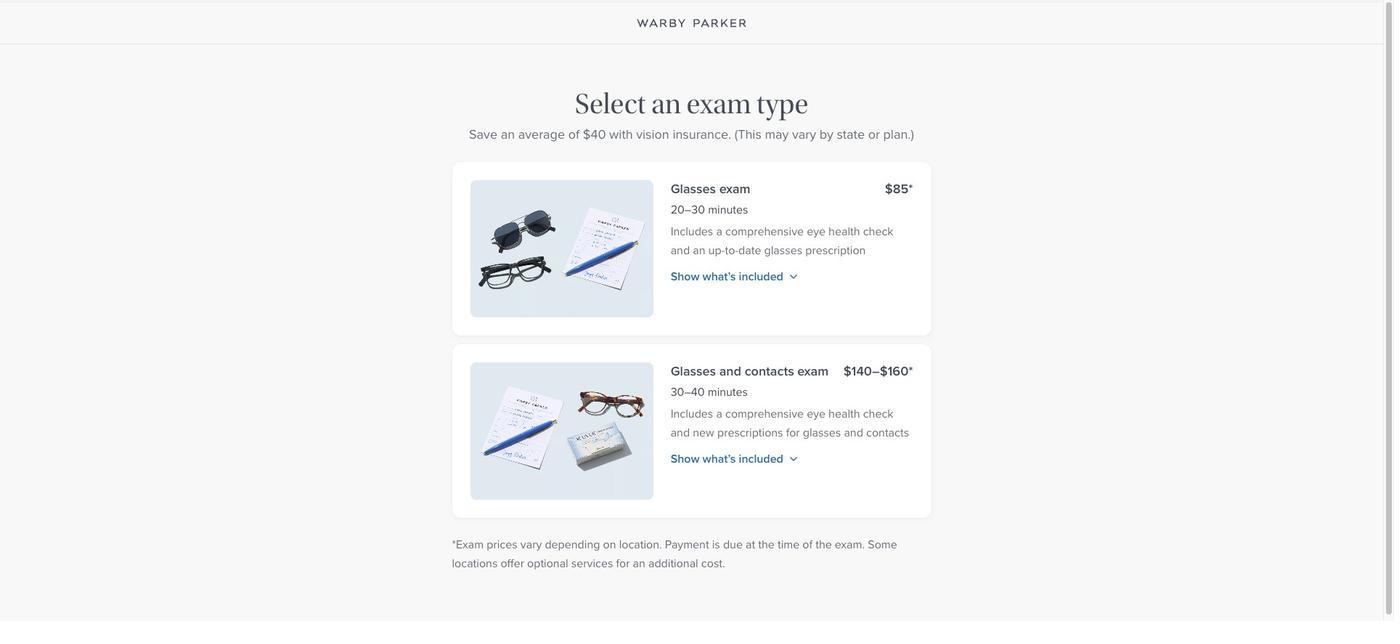 Task type: vqa. For each thing, say whether or not it's contained in the screenshot.
a
yes



Task type: locate. For each thing, give the bounding box(es) containing it.
exam up 30–40 minutes includes a comprehensive eye health check and new prescriptions for glasses and contacts
[[798, 362, 829, 381]]

what's down 'new'
[[703, 450, 736, 467]]

2 show from the top
[[671, 450, 700, 467]]

1 horizontal spatial of
[[803, 536, 813, 553]]

0 vertical spatial includes
[[671, 223, 714, 240]]

health up prescription
[[829, 223, 860, 240]]

1 vertical spatial glasses
[[671, 362, 716, 381]]

of left $40
[[569, 125, 580, 144]]

0 vertical spatial minutes
[[708, 201, 749, 218]]

0 vertical spatial eye
[[807, 223, 826, 240]]

exam.
[[835, 536, 865, 553]]

minutes inside 30–40 minutes includes a comprehensive eye health check and new prescriptions for glasses and contacts
[[708, 384, 748, 400]]

0 vertical spatial a
[[717, 223, 723, 240]]

and
[[671, 242, 690, 259], [720, 362, 742, 381], [671, 424, 690, 441], [844, 424, 864, 441]]

1 horizontal spatial contacts
[[867, 424, 910, 441]]

glasses right date
[[765, 242, 803, 259]]

eye
[[807, 223, 826, 240], [807, 405, 826, 422]]

insurance. (this
[[673, 125, 762, 144]]

included
[[739, 268, 784, 285], [739, 450, 784, 467]]

included for exam
[[739, 268, 784, 285]]

includes inside 30–40 minutes includes a comprehensive eye health check and new prescriptions for glasses and contacts
[[671, 405, 714, 422]]

health down "$140–$160*"
[[829, 405, 860, 422]]

average
[[518, 125, 565, 144]]

2 comprehensive from the top
[[726, 405, 804, 422]]

what's down up-
[[703, 268, 736, 285]]

2 show what's included button from the top
[[671, 450, 798, 467]]

2 health from the top
[[829, 405, 860, 422]]

show down 20–30
[[671, 268, 700, 285]]

2 check from the top
[[863, 405, 894, 422]]

exam down insurance. (this
[[720, 179, 751, 198]]

1 vertical spatial contacts
[[867, 424, 910, 441]]

1 horizontal spatial for
[[786, 424, 800, 441]]

glasses
[[671, 179, 716, 198], [671, 362, 716, 381]]

vision
[[636, 125, 670, 144]]

the left the exam.
[[816, 536, 832, 553]]

a
[[717, 223, 723, 240], [717, 405, 723, 422]]

check up prescription
[[863, 223, 894, 240]]

1 health from the top
[[829, 223, 860, 240]]

comprehensive inside 20–30 minutes includes a comprehensive eye health check and an up-to-date glasses prescription
[[726, 223, 804, 240]]

comprehensive up prescriptions
[[726, 405, 804, 422]]

0 horizontal spatial of
[[569, 125, 580, 144]]

0 vertical spatial show what's included button
[[671, 268, 798, 285]]

2 vertical spatial exam
[[798, 362, 829, 381]]

of
[[569, 125, 580, 144], [803, 536, 813, 553]]

includes inside 20–30 minutes includes a comprehensive eye health check and an up-to-date glasses prescription
[[671, 223, 714, 240]]

2 show what's included from the top
[[671, 450, 784, 467]]

1 show what's included from the top
[[671, 268, 784, 285]]

2 a from the top
[[717, 405, 723, 422]]

1 show from the top
[[671, 268, 700, 285]]

a up prescriptions
[[717, 405, 723, 422]]

0 horizontal spatial the
[[759, 536, 775, 553]]

save
[[469, 125, 498, 144]]

and left up-
[[671, 242, 690, 259]]

vary up optional
[[521, 536, 542, 553]]

1 vertical spatial a
[[717, 405, 723, 422]]

an inside 20–30 minutes includes a comprehensive eye health check and an up-to-date glasses prescription
[[693, 242, 706, 259]]

1 vertical spatial show what's included button
[[671, 450, 798, 467]]

2 includes from the top
[[671, 405, 714, 422]]

0 vertical spatial show
[[671, 268, 700, 285]]

1 vertical spatial eye
[[807, 405, 826, 422]]

select an exam type save an average of $40 with vision insurance. (this may vary by state or plan.)
[[469, 88, 914, 144]]

health for $140–$160*
[[829, 405, 860, 422]]

exam up insurance. (this
[[687, 88, 751, 121]]

1 vertical spatial of
[[803, 536, 813, 553]]

1 vertical spatial included
[[739, 450, 784, 467]]

of inside *exam prices vary depending on location. payment is due at the time of the exam. some locations offer optional services for an additional cost.
[[803, 536, 813, 553]]

for right prescriptions
[[786, 424, 800, 441]]

includes for glasses and contacts exam
[[671, 405, 714, 422]]

a inside 30–40 minutes includes a comprehensive eye health check and new prescriptions for glasses and contacts
[[717, 405, 723, 422]]

1 vertical spatial vary
[[521, 536, 542, 553]]

included down prescriptions
[[739, 450, 784, 467]]

2 included from the top
[[739, 450, 784, 467]]

0 vertical spatial check
[[863, 223, 894, 240]]

1 check from the top
[[863, 223, 894, 240]]

1 glasses from the top
[[671, 179, 716, 198]]

check inside 30–40 minutes includes a comprehensive eye health check and new prescriptions for glasses and contacts
[[863, 405, 894, 422]]

eye for glasses and contacts exam
[[807, 405, 826, 422]]

comprehensive inside 30–40 minutes includes a comprehensive eye health check and new prescriptions for glasses and contacts
[[726, 405, 804, 422]]

1 vertical spatial what's
[[703, 450, 736, 467]]

with
[[610, 125, 633, 144]]

vary
[[792, 125, 816, 144], [521, 536, 542, 553]]

the
[[759, 536, 775, 553], [816, 536, 832, 553]]

contacts
[[745, 362, 794, 381], [867, 424, 910, 441]]

vary inside select an exam type save an average of $40 with vision insurance. (this may vary by state or plan.)
[[792, 125, 816, 144]]

show what's included button
[[671, 268, 798, 285], [671, 450, 798, 467]]

1 horizontal spatial the
[[816, 536, 832, 553]]

1 vertical spatial glasses
[[803, 424, 841, 441]]

for
[[786, 424, 800, 441], [616, 555, 630, 572]]

health
[[829, 223, 860, 240], [829, 405, 860, 422]]

of inside select an exam type save an average of $40 with vision insurance. (this may vary by state or plan.)
[[569, 125, 580, 144]]

1 vertical spatial includes
[[671, 405, 714, 422]]

1 vertical spatial for
[[616, 555, 630, 572]]

a for and
[[717, 405, 723, 422]]

plan.)
[[884, 125, 914, 144]]

includes up 'new'
[[671, 405, 714, 422]]

eye inside 20–30 minutes includes a comprehensive eye health check and an up-to-date glasses prescription
[[807, 223, 826, 240]]

select
[[575, 88, 646, 121]]

an inside *exam prices vary depending on location. payment is due at the time of the exam. some locations offer optional services for an additional cost.
[[633, 555, 646, 572]]

at
[[746, 536, 756, 553]]

check
[[863, 223, 894, 240], [863, 405, 894, 422]]

vary left by
[[792, 125, 816, 144]]

2 the from the left
[[816, 536, 832, 553]]

show what's included button for exam
[[671, 268, 798, 285]]

show what's included for exam
[[671, 268, 784, 285]]

an down "location."
[[633, 555, 646, 572]]

comprehensive up date
[[726, 223, 804, 240]]

a up up-
[[717, 223, 723, 240]]

1 vertical spatial check
[[863, 405, 894, 422]]

and left 'new'
[[671, 424, 690, 441]]

1 vertical spatial show what's included
[[671, 450, 784, 467]]

0 vertical spatial vary
[[792, 125, 816, 144]]

1 comprehensive from the top
[[726, 223, 804, 240]]

1 includes from the top
[[671, 223, 714, 240]]

offer
[[501, 555, 524, 572]]

an left up-
[[693, 242, 706, 259]]

1 vertical spatial health
[[829, 405, 860, 422]]

2 what's from the top
[[703, 450, 736, 467]]

$85*
[[885, 179, 913, 198]]

0 vertical spatial show what's included
[[671, 268, 784, 285]]

0 vertical spatial included
[[739, 268, 784, 285]]

includes
[[671, 223, 714, 240], [671, 405, 714, 422]]

0 vertical spatial glasses
[[671, 179, 716, 198]]

glasses for glasses and contacts exam
[[671, 362, 716, 381]]

minutes down glasses exam
[[708, 201, 749, 218]]

payment
[[665, 536, 709, 553]]

for down on
[[616, 555, 630, 572]]

1 horizontal spatial vary
[[792, 125, 816, 144]]

glasses up 20–30
[[671, 179, 716, 198]]

show what's included button down prescriptions
[[671, 450, 798, 467]]

included down date
[[739, 268, 784, 285]]

show what's included button down to-
[[671, 268, 798, 285]]

1 a from the top
[[717, 223, 723, 240]]

check inside 20–30 minutes includes a comprehensive eye health check and an up-to-date glasses prescription
[[863, 223, 894, 240]]

new
[[693, 424, 715, 441]]

show what's included down to-
[[671, 268, 784, 285]]

of right 'time' at the bottom of page
[[803, 536, 813, 553]]

health inside 20–30 minutes includes a comprehensive eye health check and an up-to-date glasses prescription
[[829, 223, 860, 240]]

glasses and contacts exam
[[671, 362, 829, 381]]

show down 'new'
[[671, 450, 700, 467]]

minutes down the glasses and contacts exam
[[708, 384, 748, 400]]

show
[[671, 268, 700, 285], [671, 450, 700, 467]]

health inside 30–40 minutes includes a comprehensive eye health check and new prescriptions for glasses and contacts
[[829, 405, 860, 422]]

2 glasses from the top
[[671, 362, 716, 381]]

show what's included for and
[[671, 450, 784, 467]]

date
[[739, 242, 762, 259]]

1 included from the top
[[739, 268, 784, 285]]

0 vertical spatial what's
[[703, 268, 736, 285]]

$140–$160*
[[844, 362, 913, 381]]

minutes
[[708, 201, 749, 218], [708, 384, 748, 400]]

time
[[778, 536, 800, 553]]

eye for glasses exam
[[807, 223, 826, 240]]

check down "$140–$160*"
[[863, 405, 894, 422]]

what's
[[703, 268, 736, 285], [703, 450, 736, 467]]

0 horizontal spatial vary
[[521, 536, 542, 553]]

0 horizontal spatial for
[[616, 555, 630, 572]]

0 vertical spatial comprehensive
[[726, 223, 804, 240]]

20–30 minutes includes a comprehensive eye health check and an up-to-date glasses prescription
[[671, 201, 894, 259]]

a inside 20–30 minutes includes a comprehensive eye health check and an up-to-date glasses prescription
[[717, 223, 723, 240]]

0 vertical spatial health
[[829, 223, 860, 240]]

contacts up 30–40 minutes includes a comprehensive eye health check and new prescriptions for glasses and contacts
[[745, 362, 794, 381]]

includes down 20–30
[[671, 223, 714, 240]]

comprehensive
[[726, 223, 804, 240], [726, 405, 804, 422]]

exam
[[687, 88, 751, 121], [720, 179, 751, 198], [798, 362, 829, 381]]

vary inside *exam prices vary depending on location. payment is due at the time of the exam. some locations offer optional services for an additional cost.
[[521, 536, 542, 553]]

2 eye from the top
[[807, 405, 826, 422]]

show what's included
[[671, 268, 784, 285], [671, 450, 784, 467]]

may
[[765, 125, 789, 144]]

cost.
[[702, 555, 725, 572]]

glasses inside 30–40 minutes includes a comprehensive eye health check and new prescriptions for glasses and contacts
[[803, 424, 841, 441]]

1 vertical spatial comprehensive
[[726, 405, 804, 422]]

for inside 30–40 minutes includes a comprehensive eye health check and new prescriptions for glasses and contacts
[[786, 424, 800, 441]]

1 eye from the top
[[807, 223, 826, 240]]

eye inside 30–40 minutes includes a comprehensive eye health check and new prescriptions for glasses and contacts
[[807, 405, 826, 422]]

contacts down "$140–$160*"
[[867, 424, 910, 441]]

glasses up 30–40 at the bottom of the page
[[671, 362, 716, 381]]

0 vertical spatial exam
[[687, 88, 751, 121]]

glasses right prescriptions
[[803, 424, 841, 441]]

glasses inside 20–30 minutes includes a comprehensive eye health check and an up-to-date glasses prescription
[[765, 242, 803, 259]]

1 show what's included button from the top
[[671, 268, 798, 285]]

0 vertical spatial for
[[786, 424, 800, 441]]

prescription
[[806, 242, 866, 259]]

0 vertical spatial of
[[569, 125, 580, 144]]

contacts inside 30–40 minutes includes a comprehensive eye health check and new prescriptions for glasses and contacts
[[867, 424, 910, 441]]

1 vertical spatial minutes
[[708, 384, 748, 400]]

an
[[651, 88, 681, 121], [501, 125, 515, 144], [693, 242, 706, 259], [633, 555, 646, 572]]

0 horizontal spatial contacts
[[745, 362, 794, 381]]

glasses
[[765, 242, 803, 259], [803, 424, 841, 441]]

included for and
[[739, 450, 784, 467]]

0 vertical spatial glasses
[[765, 242, 803, 259]]

1 vertical spatial show
[[671, 450, 700, 467]]

1 what's from the top
[[703, 268, 736, 285]]

minutes inside 20–30 minutes includes a comprehensive eye health check and an up-to-date glasses prescription
[[708, 201, 749, 218]]

the right at
[[759, 536, 775, 553]]

show what's included down prescriptions
[[671, 450, 784, 467]]



Task type: describe. For each thing, give the bounding box(es) containing it.
state
[[837, 125, 865, 144]]

depending
[[545, 536, 600, 553]]

a for exam
[[717, 223, 723, 240]]

1 vertical spatial exam
[[720, 179, 751, 198]]

for inside *exam prices vary depending on location. payment is due at the time of the exam. some locations offer optional services for an additional cost.
[[616, 555, 630, 572]]

glasses for glasses exam
[[671, 179, 716, 198]]

show for glasses exam
[[671, 268, 700, 285]]

warby parker logo image
[[637, 19, 747, 28]]

what's for and
[[703, 450, 736, 467]]

additional
[[649, 555, 699, 572]]

prescriptions
[[718, 424, 783, 441]]

check for $140–$160*
[[863, 405, 894, 422]]

show for glasses and contacts exam
[[671, 450, 700, 467]]

0 vertical spatial contacts
[[745, 362, 794, 381]]

show what's included button for and
[[671, 450, 798, 467]]

or
[[869, 125, 880, 144]]

type
[[757, 88, 809, 121]]

an right save
[[501, 125, 515, 144]]

prices
[[487, 536, 518, 553]]

what's for exam
[[703, 268, 736, 285]]

location.
[[619, 536, 662, 553]]

*exam
[[452, 536, 484, 553]]

exam inside select an exam type save an average of $40 with vision insurance. (this may vary by state or plan.)
[[687, 88, 751, 121]]

minutes for and
[[708, 384, 748, 400]]

some
[[868, 536, 898, 553]]

minutes for exam
[[708, 201, 749, 218]]

*exam prices vary depending on location. payment is due at the time of the exam. some locations offer optional services for an additional cost.
[[452, 536, 898, 572]]

services
[[572, 555, 613, 572]]

comprehensive for and
[[726, 405, 804, 422]]

glasses exam
[[671, 179, 751, 198]]

up-
[[709, 242, 725, 259]]

on
[[603, 536, 616, 553]]

by
[[820, 125, 834, 144]]

and inside 20–30 minutes includes a comprehensive eye health check and an up-to-date glasses prescription
[[671, 242, 690, 259]]

optional
[[527, 555, 569, 572]]

check for $85*
[[863, 223, 894, 240]]

health for $85*
[[829, 223, 860, 240]]

1 the from the left
[[759, 536, 775, 553]]

comprehensive for exam
[[726, 223, 804, 240]]

includes for glasses exam
[[671, 223, 714, 240]]

to-
[[725, 242, 739, 259]]

locations
[[452, 555, 498, 572]]

and down "$140–$160*"
[[844, 424, 864, 441]]

and up prescriptions
[[720, 362, 742, 381]]

30–40 minutes includes a comprehensive eye health check and new prescriptions for glasses and contacts
[[671, 384, 910, 441]]

30–40
[[671, 384, 705, 400]]

$40
[[583, 125, 606, 144]]

an up vision
[[651, 88, 681, 121]]

select an exam type main content
[[0, 0, 1395, 621]]

due
[[723, 536, 743, 553]]

20–30
[[671, 201, 705, 218]]

is
[[712, 536, 720, 553]]



